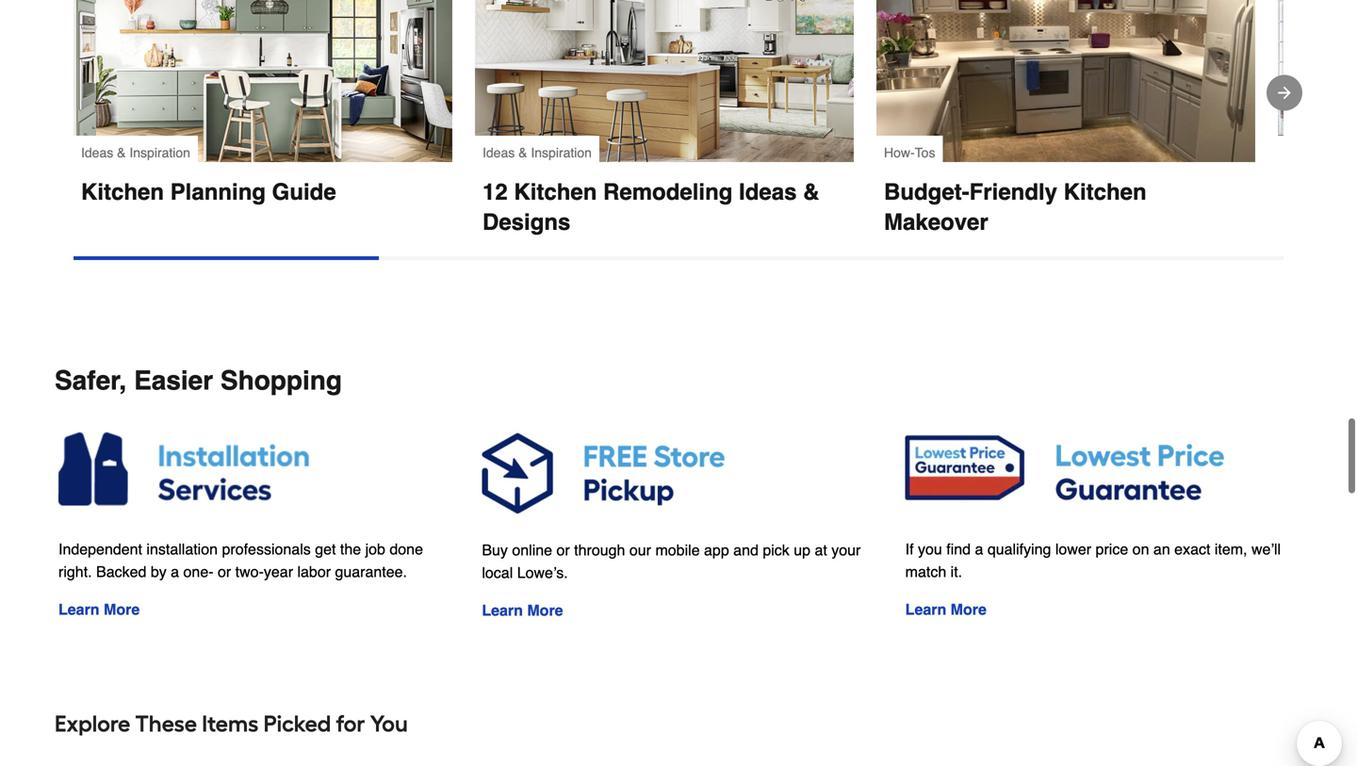 Task type: locate. For each thing, give the bounding box(es) containing it.
1 horizontal spatial &
[[519, 145, 528, 160]]

ideas inside 12 kitchen remodeling ideas & designs
[[739, 179, 797, 205]]

0 horizontal spatial &
[[117, 145, 126, 160]]

kitchen planning guide
[[81, 179, 336, 205]]

safer,
[[55, 366, 127, 396]]

two-
[[235, 564, 264, 581]]

remodeling
[[603, 179, 733, 205]]

inspiration up designs
[[531, 145, 592, 160]]

more down 'it.'
[[951, 601, 987, 619]]

guide
[[272, 179, 336, 205]]

1 horizontal spatial kitchen
[[514, 179, 597, 205]]

ideas & inspiration for kitchen
[[81, 145, 190, 160]]

you
[[918, 541, 943, 558]]

kitchen
[[81, 179, 164, 205], [514, 179, 597, 205], [1064, 179, 1147, 205]]

scrollbar
[[74, 256, 379, 260]]

learn more for if you find a qualifying lower price on an exact item, we'll match it.
[[906, 601, 987, 619]]

0 horizontal spatial learn more
[[58, 601, 140, 619]]

mobile
[[656, 541, 700, 559]]

how-
[[884, 145, 915, 160]]

or left two-
[[218, 564, 231, 581]]

items
[[202, 710, 259, 738]]

& inside 12 kitchen remodeling ideas & designs
[[803, 179, 820, 205]]

learn more link
[[58, 601, 140, 619], [906, 601, 987, 619], [482, 602, 563, 619]]

learn
[[58, 601, 100, 619], [906, 601, 947, 619], [482, 602, 523, 619]]

lowe's.
[[517, 564, 568, 582]]

&
[[117, 145, 126, 160], [519, 145, 528, 160], [803, 179, 820, 205]]

learn more down lowe's.
[[482, 602, 563, 619]]

by
[[151, 564, 167, 581]]

more down lowe's.
[[527, 602, 563, 619]]

0 horizontal spatial ideas
[[81, 145, 113, 160]]

0 vertical spatial or
[[557, 541, 570, 559]]

2 horizontal spatial &
[[803, 179, 820, 205]]

we'll
[[1252, 541, 1281, 558]]

more for installation
[[104, 601, 140, 619]]

a
[[975, 541, 984, 558], [171, 564, 179, 581]]

ideas & inspiration up kitchen planning guide
[[81, 145, 190, 160]]

2 horizontal spatial more
[[951, 601, 987, 619]]

1 horizontal spatial learn more
[[482, 602, 563, 619]]

exact
[[1175, 541, 1211, 558]]

explore these items picked for you
[[55, 710, 408, 738]]

1 horizontal spatial a
[[975, 541, 984, 558]]

or up lowe's.
[[557, 541, 570, 559]]

0 horizontal spatial ideas & inspiration
[[81, 145, 190, 160]]

0 horizontal spatial a
[[171, 564, 179, 581]]

0 vertical spatial a
[[975, 541, 984, 558]]

budget-friendly kitchen makeover
[[884, 179, 1153, 235]]

kitchen inside budget-friendly kitchen makeover
[[1064, 179, 1147, 205]]

online
[[512, 541, 553, 559]]

our
[[630, 541, 652, 559]]

installation services. image
[[58, 426, 452, 520]]

a right by
[[171, 564, 179, 581]]

2 kitchen from the left
[[514, 179, 597, 205]]

learn down match
[[906, 601, 947, 619]]

a inside independent installation professionals get the job done right. backed by a one- or two-year labor guarantee.
[[171, 564, 179, 581]]

a right find
[[975, 541, 984, 558]]

1 horizontal spatial inspiration
[[531, 145, 592, 160]]

your
[[832, 541, 861, 559]]

learn down right.
[[58, 601, 100, 619]]

learn more link down 'it.'
[[906, 601, 987, 619]]

learn more
[[58, 601, 140, 619], [906, 601, 987, 619], [482, 602, 563, 619]]

safer, easier shopping
[[55, 366, 342, 396]]

0 horizontal spatial learn more link
[[58, 601, 140, 619]]

learn down local at the bottom
[[482, 602, 523, 619]]

a white kitchen with white cabinets, stainless-steel appliances and a granite countertop. image
[[1279, 0, 1358, 162]]

the
[[340, 541, 361, 558]]

right.
[[58, 564, 92, 581]]

arrow right image
[[1276, 83, 1295, 102]]

1 horizontal spatial ideas & inspiration
[[483, 145, 592, 160]]

more down backed at left bottom
[[104, 601, 140, 619]]

through
[[574, 541, 626, 559]]

0 horizontal spatial or
[[218, 564, 231, 581]]

if
[[906, 541, 914, 558]]

or
[[557, 541, 570, 559], [218, 564, 231, 581]]

2 horizontal spatial learn
[[906, 601, 947, 619]]

1 inspiration from the left
[[130, 145, 190, 160]]

1 horizontal spatial or
[[557, 541, 570, 559]]

1 vertical spatial a
[[171, 564, 179, 581]]

ideas
[[81, 145, 113, 160], [483, 145, 515, 160], [739, 179, 797, 205]]

find
[[947, 541, 971, 558]]

learn more link down lowe's.
[[482, 602, 563, 619]]

2 ideas & inspiration from the left
[[483, 145, 592, 160]]

designs
[[483, 209, 571, 235]]

job
[[365, 541, 386, 558]]

price
[[1096, 541, 1129, 558]]

2 inspiration from the left
[[531, 145, 592, 160]]

1 horizontal spatial learn more link
[[482, 602, 563, 619]]

2 horizontal spatial ideas
[[739, 179, 797, 205]]

12
[[483, 179, 508, 205]]

2 horizontal spatial learn more
[[906, 601, 987, 619]]

1 horizontal spatial more
[[527, 602, 563, 619]]

learn more down backed at left bottom
[[58, 601, 140, 619]]

kitchen inside 12 kitchen remodeling ideas & designs
[[514, 179, 597, 205]]

more for online
[[527, 602, 563, 619]]

a kitchen with sage green cabinets, wood herringbone floors and an open black pendant. image
[[74, 0, 453, 162]]

shopping
[[221, 366, 342, 396]]

ideas & inspiration
[[81, 145, 190, 160], [483, 145, 592, 160]]

1 vertical spatial or
[[218, 564, 231, 581]]

2 horizontal spatial kitchen
[[1064, 179, 1147, 205]]

inspiration up kitchen planning guide
[[130, 145, 190, 160]]

year
[[264, 564, 293, 581]]

item,
[[1215, 541, 1248, 558]]

these
[[135, 710, 197, 738]]

learn more link down backed at left bottom
[[58, 601, 140, 619]]

2 horizontal spatial learn more link
[[906, 601, 987, 619]]

more
[[104, 601, 140, 619], [951, 601, 987, 619], [527, 602, 563, 619]]

0 horizontal spatial inspiration
[[130, 145, 190, 160]]

1 horizontal spatial ideas
[[483, 145, 515, 160]]

inspiration for planning
[[130, 145, 190, 160]]

learn more down 'it.'
[[906, 601, 987, 619]]

1 ideas & inspiration from the left
[[81, 145, 190, 160]]

1 horizontal spatial learn
[[482, 602, 523, 619]]

lowest price guarantee. image
[[906, 426, 1299, 520]]

0 horizontal spatial more
[[104, 601, 140, 619]]

learn more for independent installation professionals get the job done right. backed by a one- or two-year labor guarantee.
[[58, 601, 140, 619]]

& for 12
[[519, 145, 528, 160]]

0 horizontal spatial kitchen
[[81, 179, 164, 205]]

and
[[734, 541, 759, 559]]

0 horizontal spatial learn
[[58, 601, 100, 619]]

makeover
[[884, 209, 989, 235]]

ideas for 12
[[483, 145, 515, 160]]

done
[[390, 541, 423, 558]]

ideas & inspiration up 12
[[483, 145, 592, 160]]

it.
[[951, 564, 963, 581]]

3 kitchen from the left
[[1064, 179, 1147, 205]]

ideas for kitchen
[[81, 145, 113, 160]]

inspiration
[[130, 145, 190, 160], [531, 145, 592, 160]]



Task type: describe. For each thing, give the bounding box(es) containing it.
independent
[[58, 541, 142, 558]]

12 kitchen remodeling ideas & designs
[[483, 179, 826, 235]]

free store pickup. image
[[482, 426, 876, 520]]

how-tos
[[884, 145, 936, 160]]

budget-
[[884, 179, 970, 205]]

learn more link for independent installation professionals get the job done right. backed by a one- or two-year labor guarantee.
[[58, 601, 140, 619]]

professionals
[[222, 541, 311, 558]]

easier
[[134, 366, 213, 396]]

backed
[[96, 564, 147, 581]]

on
[[1133, 541, 1150, 558]]

lower
[[1056, 541, 1092, 558]]

get
[[315, 541, 336, 558]]

installation
[[147, 541, 218, 558]]

friendly
[[970, 179, 1058, 205]]

learn more for buy online or through our mobile app and pick up at your local lowe's.
[[482, 602, 563, 619]]

app
[[704, 541, 730, 559]]

learn more link for if you find a qualifying lower price on an exact item, we'll match it.
[[906, 601, 987, 619]]

labor
[[297, 564, 331, 581]]

an
[[1154, 541, 1171, 558]]

more for you
[[951, 601, 987, 619]]

at
[[815, 541, 828, 559]]

a video demonstrating several ideas for a budget kitchen update. image
[[877, 0, 1256, 162]]

qualifying
[[988, 541, 1052, 558]]

or inside buy online or through our mobile app and pick up at your local lowe's.
[[557, 541, 570, 559]]

1 kitchen from the left
[[81, 179, 164, 205]]

buy
[[482, 541, 508, 559]]

learn more link for buy online or through our mobile app and pick up at your local lowe's.
[[482, 602, 563, 619]]

planning
[[170, 179, 266, 205]]

or inside independent installation professionals get the job done right. backed by a one- or two-year labor guarantee.
[[218, 564, 231, 581]]

ideas & inspiration for 12
[[483, 145, 592, 160]]

one-
[[183, 564, 214, 581]]

learn for independent installation professionals get the job done right. backed by a one- or two-year labor guarantee.
[[58, 601, 100, 619]]

guarantee.
[[335, 564, 407, 581]]

explore
[[55, 710, 130, 738]]

tos
[[915, 145, 936, 160]]

local
[[482, 564, 513, 582]]

for
[[336, 710, 365, 738]]

buy online or through our mobile app and pick up at your local lowe's.
[[482, 541, 861, 582]]

independent installation professionals get the job done right. backed by a one- or two-year labor guarantee.
[[58, 541, 423, 581]]

learn for if you find a qualifying lower price on an exact item, we'll match it.
[[906, 601, 947, 619]]

learn for buy online or through our mobile app and pick up at your local lowe's.
[[482, 602, 523, 619]]

a inside if you find a qualifying lower price on an exact item, we'll match it.
[[975, 541, 984, 558]]

you
[[370, 710, 408, 738]]

a kitchen with white upper cabinets and light oak lower cabinets, tile backsplash and a banquette. image
[[475, 0, 854, 162]]

match
[[906, 564, 947, 581]]

inspiration for kitchen
[[531, 145, 592, 160]]

up
[[794, 541, 811, 559]]

picked
[[264, 710, 331, 738]]

if you find a qualifying lower price on an exact item, we'll match it.
[[906, 541, 1281, 581]]

& for kitchen
[[117, 145, 126, 160]]

pick
[[763, 541, 790, 559]]



Task type: vqa. For each thing, say whether or not it's contained in the screenshot.
chevron right image related to Cleaning Supplies
no



